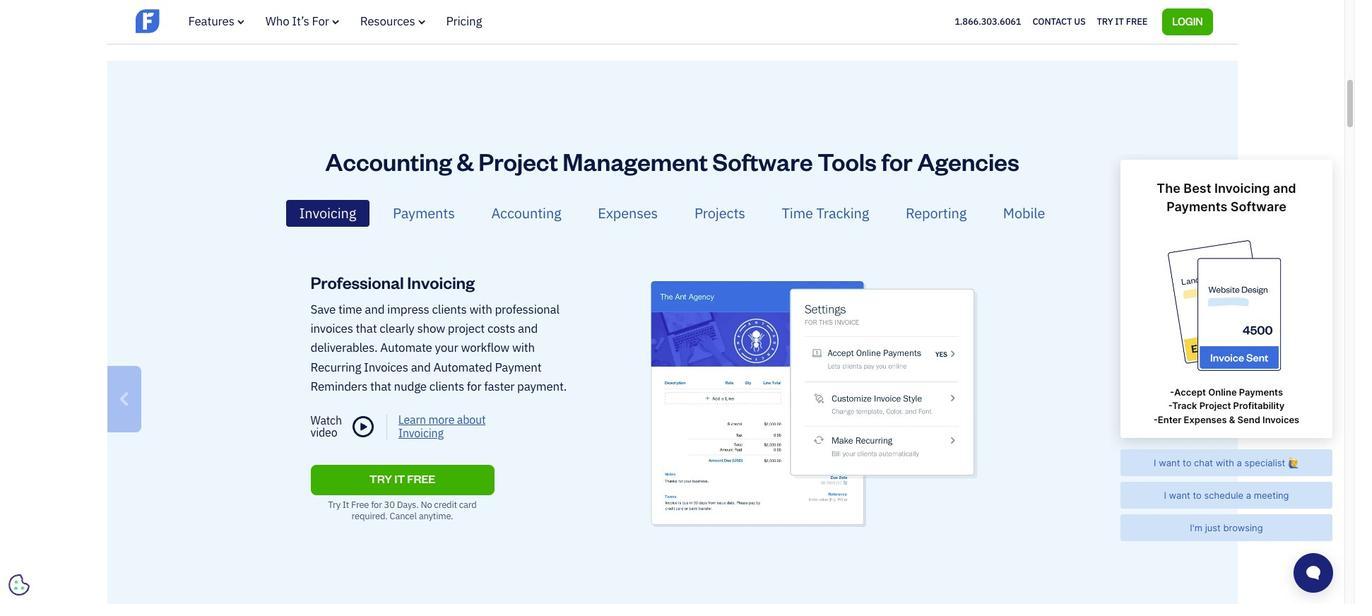 Task type: describe. For each thing, give the bounding box(es) containing it.
pricing link
[[446, 13, 482, 29]]

0 vertical spatial for
[[881, 146, 913, 177]]

tools
[[818, 146, 877, 177]]

free for it
[[351, 499, 369, 511]]

recurring
[[311, 359, 361, 375]]

1 horizontal spatial with
[[512, 340, 535, 356]]

0 vertical spatial that
[[356, 321, 377, 336]]

us
[[1074, 15, 1086, 27]]

for
[[312, 13, 329, 29]]

0 horizontal spatial and
[[365, 301, 385, 317]]

card
[[459, 499, 477, 511]]

video
[[311, 426, 337, 440]]

it's
[[292, 13, 309, 29]]

about
[[457, 413, 486, 427]]

management
[[563, 146, 708, 177]]

no
[[421, 499, 432, 511]]

try
[[369, 471, 392, 486]]

free for it
[[1126, 15, 1148, 27]]

time
[[782, 204, 813, 222]]

try it free link
[[1097, 13, 1148, 31]]

expenses link
[[584, 200, 671, 227]]

mobile link
[[990, 200, 1059, 227]]

watch video
[[311, 413, 342, 440]]

accounting & project management software tools for agencies
[[325, 146, 1019, 177]]

for inside try it free for 30 days. no credit card required. cancel anytime.
[[371, 499, 382, 511]]

resources
[[360, 13, 415, 29]]

&
[[457, 146, 474, 177]]

it
[[343, 499, 349, 511]]

free
[[407, 471, 435, 486]]

your
[[435, 340, 458, 356]]

1 vertical spatial clients
[[429, 379, 464, 394]]

automated
[[433, 359, 492, 375]]

deliverables.
[[311, 340, 378, 356]]

try it free
[[369, 471, 435, 486]]

1 vertical spatial that
[[370, 379, 391, 394]]

learn more about invoicing
[[398, 413, 486, 440]]

try for try it free
[[1097, 15, 1113, 27]]

login link
[[1162, 8, 1213, 35]]

projects link
[[681, 200, 759, 227]]

cancel
[[390, 510, 417, 522]]

professional
[[311, 272, 404, 293]]

professional invoicing
[[311, 272, 475, 293]]

payments link
[[379, 200, 468, 227]]

try it free for 30 days. no credit card required. cancel anytime.
[[328, 499, 477, 522]]

try it free
[[1097, 15, 1148, 27]]

cookie consent banner dialog
[[11, 430, 223, 594]]

pricing
[[446, 13, 482, 29]]

more
[[429, 413, 455, 427]]

days.
[[397, 499, 419, 511]]

accounting link
[[478, 200, 575, 227]]

save time and impress clients with professional invoices that clearly show project costs and deliverables. automate your workflow with recurring invoices and automated payment reminders that nudge clients for faster payment.
[[311, 301, 567, 394]]

payments
[[393, 204, 455, 222]]

invoicing image
[[593, 264, 1034, 542]]

watch
[[311, 413, 342, 427]]

invoices
[[364, 359, 408, 375]]

login
[[1172, 15, 1203, 27]]

project
[[479, 146, 558, 177]]

payment.
[[517, 379, 567, 394]]

it
[[1115, 15, 1124, 27]]

contact us link
[[1033, 13, 1086, 31]]

software
[[712, 146, 813, 177]]

faster
[[484, 379, 515, 394]]

freshbooks logo image
[[135, 8, 245, 34]]

try for try it free for 30 days. no credit card required. cancel anytime.
[[328, 499, 341, 511]]

who it's for link
[[266, 13, 339, 29]]



Task type: locate. For each thing, give the bounding box(es) containing it.
clients up project
[[432, 301, 467, 317]]

0 horizontal spatial try
[[328, 499, 341, 511]]

1 horizontal spatial accounting
[[491, 204, 561, 222]]

try inside try it free for 30 days. no credit card required. cancel anytime.
[[328, 499, 341, 511]]

accounting inside "link"
[[491, 204, 561, 222]]

expenses
[[598, 204, 658, 222]]

2 horizontal spatial for
[[881, 146, 913, 177]]

0 horizontal spatial accounting
[[325, 146, 452, 177]]

1 vertical spatial for
[[467, 379, 482, 394]]

30
[[384, 499, 395, 511]]

project
[[448, 321, 485, 336]]

1.866.303.6061
[[955, 15, 1021, 27]]

that down invoices
[[370, 379, 391, 394]]

save
[[311, 301, 336, 317]]

accounting up payments
[[325, 146, 452, 177]]

clients
[[432, 301, 467, 317], [429, 379, 464, 394]]

and up nudge
[[411, 359, 431, 375]]

1 horizontal spatial and
[[411, 359, 431, 375]]

time tracking
[[782, 204, 869, 222]]

with up payment
[[512, 340, 535, 356]]

resources link
[[360, 13, 425, 29]]

contact us
[[1033, 15, 1086, 27]]

2 vertical spatial and
[[411, 359, 431, 375]]

0 vertical spatial with
[[469, 301, 492, 317]]

learn
[[398, 413, 426, 427]]

0 vertical spatial try
[[1097, 15, 1113, 27]]

projects
[[694, 204, 745, 222]]

0 vertical spatial invoicing
[[299, 204, 356, 222]]

2 horizontal spatial and
[[518, 321, 538, 336]]

automate
[[380, 340, 432, 356]]

workflow
[[461, 340, 510, 356]]

1 vertical spatial accounting
[[491, 204, 561, 222]]

for down automated
[[467, 379, 482, 394]]

accounting
[[325, 146, 452, 177], [491, 204, 561, 222]]

reporting
[[906, 204, 967, 222]]

nudge
[[394, 379, 427, 394]]

1 vertical spatial with
[[512, 340, 535, 356]]

0 horizontal spatial with
[[469, 301, 492, 317]]

invoices
[[311, 321, 353, 336]]

for inside save time and impress clients with professional invoices that clearly show project costs and deliverables. automate your workflow with recurring invoices and automated payment reminders that nudge clients for faster payment.
[[467, 379, 482, 394]]

for right tools
[[881, 146, 913, 177]]

required.
[[352, 510, 388, 522]]

contact
[[1033, 15, 1072, 27]]

accounting down project
[[491, 204, 561, 222]]

free
[[1126, 15, 1148, 27], [351, 499, 369, 511]]

payment
[[495, 359, 542, 375]]

agencies
[[917, 146, 1019, 177]]

costs
[[487, 321, 515, 336]]

reminders
[[311, 379, 368, 394]]

clients down automated
[[429, 379, 464, 394]]

accounting for accounting & project management software tools for agencies
[[325, 146, 452, 177]]

it
[[394, 471, 405, 486]]

who
[[266, 13, 289, 29]]

1 vertical spatial and
[[518, 321, 538, 336]]

tracking
[[816, 204, 869, 222]]

0 vertical spatial and
[[365, 301, 385, 317]]

2 vertical spatial for
[[371, 499, 382, 511]]

1 horizontal spatial for
[[467, 379, 482, 394]]

features
[[188, 13, 234, 29]]

with up project
[[469, 301, 492, 317]]

learn more about invoicing link
[[387, 413, 514, 440]]

0 vertical spatial accounting
[[325, 146, 452, 177]]

1 horizontal spatial free
[[1126, 15, 1148, 27]]

invoicing inside learn more about invoicing
[[398, 426, 444, 440]]

1.866.303.6061 link
[[955, 15, 1021, 27]]

for left 30
[[371, 499, 382, 511]]

free inside try it free for 30 days. no credit card required. cancel anytime.
[[351, 499, 369, 511]]

accounting for accounting
[[491, 204, 561, 222]]

features link
[[188, 13, 244, 29]]

credit
[[434, 499, 457, 511]]

reporting link
[[892, 200, 980, 227]]

for
[[881, 146, 913, 177], [467, 379, 482, 394], [371, 499, 382, 511]]

try
[[1097, 15, 1113, 27], [328, 499, 341, 511]]

professional
[[495, 301, 559, 317]]

cookie preferences image
[[8, 574, 30, 596]]

that down time
[[356, 321, 377, 336]]

show
[[417, 321, 445, 336]]

2 vertical spatial invoicing
[[398, 426, 444, 440]]

time tracking link
[[768, 200, 883, 227]]

invoicing link
[[286, 200, 370, 227]]

with
[[469, 301, 492, 317], [512, 340, 535, 356]]

invoicing
[[299, 204, 356, 222], [407, 272, 475, 293], [398, 426, 444, 440]]

0 horizontal spatial for
[[371, 499, 382, 511]]

0 vertical spatial free
[[1126, 15, 1148, 27]]

1 vertical spatial try
[[328, 499, 341, 511]]

impress
[[387, 301, 429, 317]]

1 horizontal spatial try
[[1097, 15, 1113, 27]]

and right time
[[365, 301, 385, 317]]

try it free link
[[311, 465, 494, 496]]

mobile
[[1003, 204, 1045, 222]]

time
[[338, 301, 362, 317]]

1 vertical spatial free
[[351, 499, 369, 511]]

anytime.
[[419, 510, 453, 522]]

0 horizontal spatial free
[[351, 499, 369, 511]]

and
[[365, 301, 385, 317], [518, 321, 538, 336], [411, 359, 431, 375]]

who it's for
[[266, 13, 329, 29]]

and down 'professional'
[[518, 321, 538, 336]]

0 vertical spatial clients
[[432, 301, 467, 317]]

1 vertical spatial invoicing
[[407, 272, 475, 293]]

clearly
[[380, 321, 414, 336]]

that
[[356, 321, 377, 336], [370, 379, 391, 394]]



Task type: vqa. For each thing, say whether or not it's contained in the screenshot.
rightmost BECOME
no



